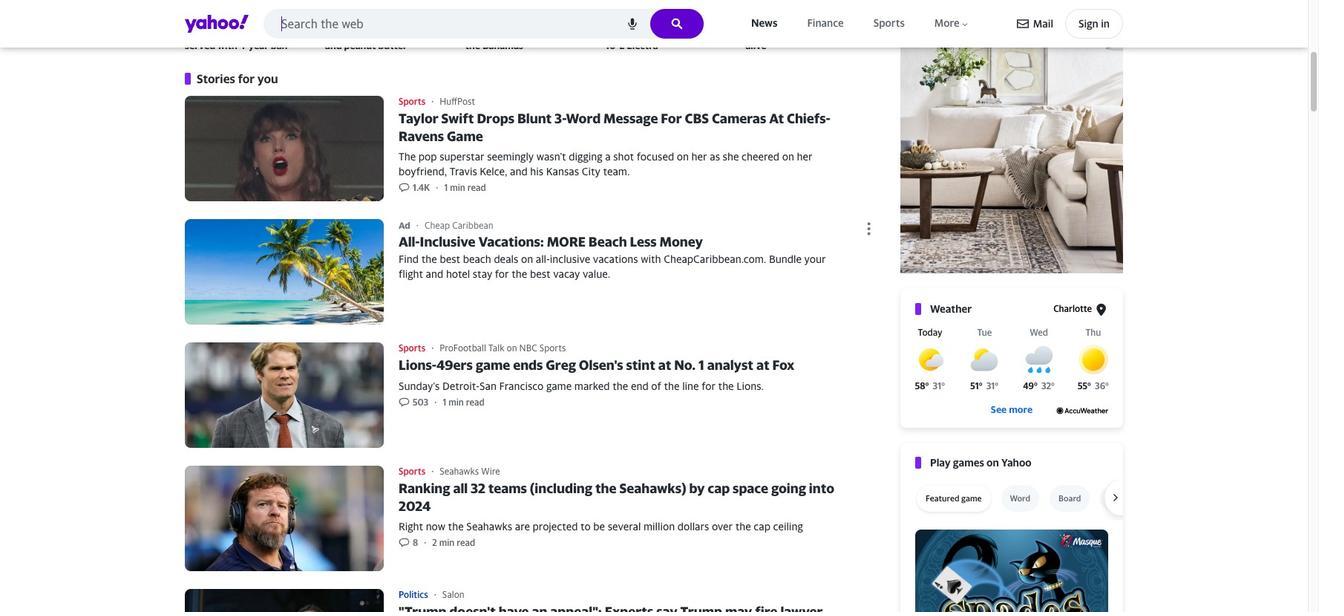 Task type: locate. For each thing, give the bounding box(es) containing it.
1 vertical spatial cap
[[754, 520, 771, 533]]

0 vertical spatial best
[[440, 253, 461, 266]]

may
[[767, 13, 786, 25]]

the down analyst
[[719, 380, 734, 392]]

1 horizontal spatial your
[[805, 253, 826, 266]]

· for politics · salon
[[434, 589, 437, 600]]

to
[[676, 13, 685, 25], [581, 520, 591, 533]]

search image
[[672, 18, 683, 30]]

gross
[[344, 13, 368, 25]]

game down talk
[[476, 357, 511, 373]]

bundle
[[770, 253, 802, 266]]

1 horizontal spatial 31
[[987, 380, 995, 391]]

31 right the 58
[[933, 380, 942, 391]]

shark
[[799, 26, 824, 38]]

and down the seemingly
[[510, 165, 528, 178]]

1 vertical spatial to
[[581, 520, 591, 533]]

the inside the 'the gross 'defects' found in your favorite foods like pizza and peanut butter'
[[325, 13, 342, 25]]

her left as
[[692, 150, 708, 163]]

sports up 'taylor'
[[399, 96, 426, 107]]

finance link
[[805, 14, 847, 33]]

0 vertical spatial and
[[325, 39, 342, 51]]

0 horizontal spatial cap
[[708, 481, 730, 496]]

shot
[[614, 150, 635, 163]]

2 vertical spatial min
[[439, 537, 455, 548]]

ravens
[[399, 129, 444, 144]]

detroit-
[[443, 380, 480, 392]]

None search field
[[264, 9, 704, 39]]

all-inclusive vacations: more beach less money
[[399, 234, 703, 249]]

58
[[916, 380, 926, 391]]

1 vertical spatial your
[[805, 253, 826, 266]]

1 vertical spatial 32
[[471, 481, 486, 496]]

seahawks left "are"
[[467, 520, 513, 533]]

0 vertical spatial seahawks
[[440, 465, 479, 477]]

accuweather image
[[1057, 407, 1109, 415]]

read for all
[[457, 537, 475, 548]]

pop
[[419, 150, 437, 163]]

1 horizontal spatial be
[[688, 13, 699, 25]]

the left gross
[[325, 13, 342, 25]]

0 horizontal spatial the
[[325, 13, 342, 25]]

newborn
[[833, 13, 873, 25]]

wed
[[1031, 327, 1049, 338]]

5 ° from the left
[[1034, 380, 1038, 391]]

1
[[444, 182, 448, 193], [699, 357, 705, 373], [443, 397, 447, 408]]

and left peanut
[[325, 39, 342, 51]]

1 vertical spatial and
[[510, 165, 528, 178]]

tab list
[[901, 480, 1138, 521]]

1 vertical spatial min
[[449, 397, 464, 408]]

2 vertical spatial 1
[[443, 397, 447, 408]]

for down caution':
[[581, 26, 594, 38]]

for down 'deals'
[[495, 268, 509, 280]]

on
[[677, 150, 689, 163], [783, 150, 795, 163], [521, 253, 533, 266], [507, 342, 517, 353], [987, 456, 1000, 469]]

· left salon
[[434, 589, 437, 600]]

game inside lions-49ers game ends greg olsen's stint at no. 1 analyst at fox link
[[476, 357, 511, 373]]

1 vertical spatial best
[[530, 268, 551, 280]]

games
[[954, 456, 985, 469]]

0 horizontal spatial 31
[[933, 380, 942, 391]]

read
[[468, 182, 486, 193], [466, 397, 485, 408], [457, 537, 475, 548]]

you
[[258, 71, 278, 86]]

0 vertical spatial the
[[325, 13, 342, 25]]

sports · profootball talk on nbc sports
[[399, 342, 566, 353]]

superstar
[[440, 150, 485, 163]]

more
[[1010, 403, 1033, 415]]

2 at from the left
[[757, 357, 770, 373]]

0 vertical spatial 1
[[444, 182, 448, 193]]

view ad options image
[[860, 221, 880, 236]]

0 vertical spatial to
[[676, 13, 685, 25]]

increased
[[507, 13, 550, 25]]

· left 2
[[424, 537, 427, 548]]

read down travis
[[468, 182, 486, 193]]

1 right 1.4k
[[444, 182, 448, 193]]

Search query text field
[[264, 9, 704, 39]]

be up white
[[788, 13, 799, 25]]

31 right 51
[[987, 380, 995, 391]]

read right 2
[[457, 537, 475, 548]]

min right 2
[[439, 537, 455, 548]]

1 horizontal spatial her
[[797, 150, 813, 163]]

1 horizontal spatial with
[[641, 253, 662, 266]]

0 horizontal spatial and
[[325, 39, 342, 51]]

best down the all-
[[530, 268, 551, 280]]

6 ° from the left
[[1052, 380, 1056, 391]]

game
[[476, 357, 511, 373], [547, 380, 572, 392]]

1 vertical spatial read
[[466, 397, 485, 408]]

on inside the find the best beach deals on all-inclusive vacations with cheapcaribbean.com. bundle your flight and hotel stay for the best vacay value.
[[521, 253, 533, 266]]

0 horizontal spatial in
[[439, 13, 447, 25]]

min for 49ers
[[449, 397, 464, 408]]

peanut
[[344, 39, 376, 51]]

0 horizontal spatial to
[[581, 520, 591, 533]]

for inside the find the best beach deals on all-inclusive vacations with cheapcaribbean.com. bundle your flight and hotel stay for the best vacay value.
[[495, 268, 509, 280]]

the up right now the seahawks are projected to be several million dollars over the cap ceiling
[[596, 481, 617, 496]]

8 comments element
[[413, 537, 418, 549]]

word
[[566, 111, 601, 126]]

seahawks up all
[[440, 465, 479, 477]]

she
[[723, 150, 739, 163]]

· for ad · cheap caribbean
[[416, 219, 419, 231]]

0 horizontal spatial her
[[692, 150, 708, 163]]

digging
[[569, 150, 603, 163]]

toolbar
[[1018, 9, 1124, 39]]

sign in link
[[1066, 9, 1124, 39]]

now
[[426, 520, 446, 533]]

more
[[935, 17, 960, 29]]

with
[[218, 39, 237, 51], [641, 253, 662, 266]]

read down san
[[466, 397, 485, 408]]

sports up ranking
[[399, 465, 426, 477]]

taylor
[[399, 111, 439, 126]]

with down valieva
[[218, 39, 237, 51]]

and left hotel
[[426, 268, 444, 280]]

butter
[[378, 39, 407, 51]]

sports for taylor swift drops blunt 3-word message for cbs cameras at chiefs- ravens game
[[399, 96, 426, 107]]

be left the several
[[594, 520, 605, 533]]

· right 'ad'
[[416, 219, 419, 231]]

1 horizontal spatial the
[[399, 150, 416, 163]]

32 inside 'ranking all 32 teams (including the seahawks) by cap space going into 2024'
[[471, 481, 486, 496]]

be right search image
[[688, 13, 699, 25]]

to right projected
[[581, 520, 591, 533]]

line
[[683, 380, 699, 392]]

2 horizontal spatial be
[[788, 13, 799, 25]]

0 vertical spatial with
[[218, 39, 237, 51]]

1 horizontal spatial 32
[[1042, 380, 1052, 391]]

the inside the pop superstar seemingly wasn't digging a shot focused on her as she cheered on her boyfriend, travis kelce, and his kansas city team.
[[399, 150, 416, 163]]

see
[[992, 403, 1007, 415]]

toolbar containing mail
[[1018, 9, 1124, 39]]

1 at from the left
[[659, 357, 672, 373]]

team.
[[604, 165, 630, 178]]

to up the earhart's
[[676, 13, 685, 25]]

in up pizza
[[439, 13, 447, 25]]

lockheed
[[689, 26, 732, 38]]

cap right by
[[708, 481, 730, 496]]

0 horizontal spatial game
[[476, 357, 511, 373]]

kelce,
[[480, 165, 508, 178]]

skater
[[268, 13, 296, 25]]

at left the no.
[[659, 357, 672, 373]]

to inside the image 'appears to be [amelia] earhart's lockheed 10-e electra'
[[676, 13, 685, 25]]

1 vertical spatial seahawks
[[467, 520, 513, 533]]

seen
[[849, 26, 870, 38]]

32 for teams
[[471, 481, 486, 496]]

all-inclusive vacations: more beach less money link
[[399, 233, 840, 282]]

be inside the image 'appears to be [amelia] earhart's lockheed 10-e electra'
[[688, 13, 699, 25]]

2 vertical spatial and
[[426, 268, 444, 280]]

· right 503
[[435, 397, 437, 408]]

· up ranking
[[432, 465, 434, 477]]

1 down the 'detroit-'
[[443, 397, 447, 408]]

1 horizontal spatial game
[[547, 380, 572, 392]]

with down less
[[641, 253, 662, 266]]

greg
[[546, 357, 576, 373]]

min down the 'detroit-'
[[449, 397, 464, 408]]

more button
[[932, 14, 973, 33]]

for
[[581, 26, 594, 38], [238, 71, 255, 86], [495, 268, 509, 280], [702, 380, 716, 392]]

1 horizontal spatial and
[[426, 268, 444, 280]]

1 horizontal spatial best
[[530, 268, 551, 280]]

min for swift
[[450, 182, 466, 193]]

and inside the pop superstar seemingly wasn't digging a shot focused on her as she cheered on her boyfriend, travis kelce, and his kansas city team.
[[510, 165, 528, 178]]

be
[[688, 13, 699, 25], [788, 13, 799, 25], [594, 520, 605, 533]]

0 vertical spatial your
[[325, 26, 346, 38]]

1 vertical spatial with
[[641, 253, 662, 266]]

0 vertical spatial min
[[450, 182, 466, 193]]

2
[[433, 537, 437, 548]]

for
[[661, 111, 682, 126]]

0 vertical spatial cap
[[708, 481, 730, 496]]

money
[[660, 234, 703, 249]]

32 right all
[[471, 481, 486, 496]]

russian
[[231, 13, 266, 25]]

sports for lions-49ers game ends greg olsen's stint at no. 1 analyst at fox
[[399, 342, 426, 353]]

charlotte
[[1054, 303, 1093, 314]]

31 for 58 ° 31 °
[[933, 380, 942, 391]]

1 right the no.
[[699, 357, 705, 373]]

on right focused
[[677, 150, 689, 163]]

2 her from the left
[[797, 150, 813, 163]]

32 right 49
[[1042, 380, 1052, 391]]

politics
[[399, 589, 428, 600]]

0 vertical spatial 32
[[1042, 380, 1052, 391]]

marked
[[575, 380, 610, 392]]

by
[[690, 481, 705, 496]]

a
[[606, 150, 611, 163]]

at left fox
[[757, 357, 770, 373]]

best up hotel
[[440, 253, 461, 266]]

all-
[[536, 253, 550, 266]]

°
[[926, 380, 930, 391], [942, 380, 946, 391], [979, 380, 983, 391], [995, 380, 999, 391], [1034, 380, 1038, 391], [1052, 380, 1056, 391], [1088, 380, 1092, 391], [1106, 380, 1110, 391]]

· for 503 · 1 min read
[[435, 397, 437, 408]]

sports up lions-
[[399, 342, 426, 353]]

· right 1.4k
[[436, 182, 439, 193]]

1 31 from the left
[[933, 380, 942, 391]]

this may be the 1st newborn great white shark ever seen alive link
[[746, 0, 877, 52]]

the down u.s.
[[465, 39, 481, 51]]

with inside olympics: russian skater kamila valieva disqualified, served with 4-year ban
[[218, 39, 237, 51]]

ranking all 32 teams (including the seahawks) by cap space going into 2024 link
[[185, 465, 877, 571]]

2 vertical spatial read
[[457, 537, 475, 548]]

2 horizontal spatial and
[[510, 165, 528, 178]]

1 horizontal spatial cap
[[754, 520, 771, 533]]

the up shark
[[801, 13, 816, 25]]

into
[[810, 481, 835, 496]]

1 vertical spatial game
[[547, 380, 572, 392]]

· up 'taylor'
[[432, 96, 434, 107]]

· for sports · seahawks wire
[[432, 465, 434, 477]]

see more
[[992, 403, 1033, 415]]

0 vertical spatial read
[[468, 182, 486, 193]]

1 vertical spatial the
[[399, 150, 416, 163]]

· for sports · huffpost
[[432, 96, 434, 107]]

49ers
[[437, 357, 473, 373]]

valieva
[[218, 26, 250, 38]]

0 horizontal spatial 32
[[471, 481, 486, 496]]

the down 'deals'
[[512, 268, 528, 280]]

lions.
[[737, 380, 764, 392]]

min down travis
[[450, 182, 466, 193]]

min for all
[[439, 537, 455, 548]]

cap
[[708, 481, 730, 496], [754, 520, 771, 533]]

the inside 'ranking all 32 teams (including the seahawks) by cap space going into 2024'
[[596, 481, 617, 496]]

yahoo
[[1002, 456, 1032, 469]]

'defects'
[[370, 13, 407, 25]]

cap left ceiling
[[754, 520, 771, 533]]

on left the all-
[[521, 253, 533, 266]]

0 horizontal spatial at
[[659, 357, 672, 373]]

in right sign
[[1102, 17, 1110, 30]]

the left pop
[[399, 150, 416, 163]]

all-
[[399, 234, 420, 249]]

· for 8 · 2 min read
[[424, 537, 427, 548]]

·
[[432, 96, 434, 107], [436, 182, 439, 193], [416, 219, 419, 231], [432, 342, 434, 353], [435, 397, 437, 408], [432, 465, 434, 477], [424, 537, 427, 548], [434, 589, 437, 600]]

ad link
[[399, 220, 416, 231]]

1 horizontal spatial at
[[757, 357, 770, 373]]

· up lions-
[[432, 342, 434, 353]]

game down greg
[[547, 380, 572, 392]]

her down chiefs- at the top of page
[[797, 150, 813, 163]]

2 31 from the left
[[987, 380, 995, 391]]

this may be the 1st newborn great white shark ever seen alive
[[746, 13, 873, 51]]

'exercise
[[465, 13, 504, 25]]

for right line
[[702, 380, 716, 392]]

are
[[515, 520, 530, 533]]

your right bundle
[[805, 253, 826, 266]]

0 vertical spatial game
[[476, 357, 511, 373]]

0 horizontal spatial with
[[218, 39, 237, 51]]

your down gross
[[325, 26, 346, 38]]

0 horizontal spatial your
[[325, 26, 346, 38]]

8
[[413, 537, 418, 548]]

1 her from the left
[[692, 150, 708, 163]]

1 horizontal spatial to
[[676, 13, 685, 25]]

1 for ravens
[[444, 182, 448, 193]]

503 · 1 min read
[[413, 397, 485, 408]]



Task type: describe. For each thing, give the bounding box(es) containing it.
olympics:
[[185, 13, 229, 25]]

going
[[772, 481, 807, 496]]

the for the pop superstar seemingly wasn't digging a shot focused on her as she cheered on her boyfriend, travis kelce, and his kansas city team.
[[399, 150, 416, 163]]

7 ° from the left
[[1088, 380, 1092, 391]]

'appears
[[635, 13, 673, 25]]

found
[[410, 13, 436, 25]]

be inside "this may be the 1st newborn great white shark ever seen alive"
[[788, 13, 799, 25]]

this
[[746, 13, 764, 25]]

2 ° from the left
[[942, 380, 946, 391]]

kansas
[[547, 165, 579, 178]]

olsen's
[[579, 357, 624, 373]]

10-
[[606, 39, 620, 51]]

travis
[[450, 165, 477, 178]]

1.4k comments element
[[413, 182, 430, 194]]

cap inside 'ranking all 32 teams (including the seahawks) by cap space going into 2024'
[[708, 481, 730, 496]]

find the best beach deals on all-inclusive vacations with cheapcaribbean.com. bundle your flight and hotel stay for the best vacay value.
[[399, 253, 826, 280]]

nbc
[[520, 342, 538, 353]]

inclusive
[[550, 253, 591, 266]]

fox
[[773, 357, 795, 373]]

the pop superstar seemingly wasn't digging a shot focused on her as she cheered on her boyfriend, travis kelce, and his kansas city team.
[[399, 150, 813, 178]]

for inside 'exercise increased caution': u.s. issues travel warning for the bahamas
[[581, 26, 594, 38]]

sports for ranking all 32 teams (including the seahawks) by cap space going into 2024
[[399, 465, 426, 477]]

caution':
[[552, 13, 591, 25]]

0 horizontal spatial be
[[594, 520, 605, 533]]

vacay
[[554, 268, 580, 280]]

55 ° 36 °
[[1079, 380, 1110, 391]]

news link
[[749, 14, 781, 33]]

thu
[[1086, 327, 1102, 338]]

taylor swift drops blunt 3-word message for cbs cameras at chiefs- ravens game
[[399, 111, 831, 144]]

ban
[[271, 39, 288, 51]]

vacations
[[593, 253, 639, 266]]

read for swift
[[468, 182, 486, 193]]

1st
[[819, 13, 831, 25]]

vacations:
[[479, 234, 544, 249]]

503 comments element
[[413, 397, 429, 408]]

1 for fox
[[443, 397, 447, 408]]

'exercise increased caution': u.s. issues travel warning for the bahamas
[[465, 13, 594, 51]]

[amelia]
[[606, 26, 644, 38]]

served
[[185, 39, 215, 51]]

olympics: russian skater kamila valieva disqualified, served with 4-year ban
[[185, 13, 308, 51]]

advertisement element
[[901, 0, 1124, 273]]

huffpost
[[440, 96, 475, 107]]

· for 1.4k · 1 min read
[[436, 182, 439, 193]]

finance
[[808, 17, 844, 29]]

over
[[712, 520, 733, 533]]

the gross 'defects' found in your favorite foods like pizza and peanut butter
[[325, 13, 455, 51]]

disqualified,
[[253, 26, 308, 38]]

year
[[249, 39, 269, 51]]

your inside the find the best beach deals on all-inclusive vacations with cheapcaribbean.com. bundle your flight and hotel stay for the best vacay value.
[[805, 253, 826, 266]]

cheap
[[425, 220, 450, 231]]

swift
[[442, 111, 474, 126]]

stories
[[197, 71, 235, 86]]

right
[[399, 520, 423, 533]]

lions-49ers game ends greg olsen's stint at no. 1 analyst at fox
[[399, 357, 795, 373]]

in inside the 'the gross 'defects' found in your favorite foods like pizza and peanut butter'
[[439, 13, 447, 25]]

several
[[608, 520, 641, 533]]

alive
[[746, 39, 767, 51]]

less
[[630, 234, 657, 249]]

1 horizontal spatial in
[[1102, 17, 1110, 30]]

1.4k
[[413, 182, 430, 193]]

8 ° from the left
[[1106, 380, 1110, 391]]

of
[[652, 380, 662, 392]]

the right find
[[422, 253, 437, 266]]

for left you
[[238, 71, 255, 86]]

3-
[[555, 111, 566, 126]]

cameras
[[712, 111, 767, 126]]

mail
[[1034, 17, 1054, 30]]

36
[[1096, 380, 1106, 391]]

read for 49ers
[[466, 397, 485, 408]]

flight
[[399, 268, 423, 280]]

4 ° from the left
[[995, 380, 999, 391]]

on left yahoo
[[987, 456, 1000, 469]]

with inside the find the best beach deals on all-inclusive vacations with cheapcaribbean.com. bundle your flight and hotel stay for the best vacay value.
[[641, 253, 662, 266]]

the up 8 · 2 min read
[[448, 520, 464, 533]]

on right talk
[[507, 342, 517, 353]]

and inside the 'the gross 'defects' found in your favorite foods like pizza and peanut butter'
[[325, 39, 342, 51]]

the gross 'defects' found in your favorite foods like pizza and peanut butter link
[[325, 0, 457, 52]]

your inside the 'the gross 'defects' found in your favorite foods like pizza and peanut butter'
[[325, 26, 346, 38]]

sports up greg
[[540, 342, 566, 353]]

view your locations image
[[1096, 303, 1109, 316]]

no.
[[675, 357, 696, 373]]

55
[[1079, 380, 1088, 391]]

sign in
[[1079, 17, 1110, 30]]

all
[[453, 481, 468, 496]]

51
[[971, 380, 979, 391]]

sports link
[[871, 14, 908, 33]]

on right cheered in the right top of the page
[[783, 150, 795, 163]]

beach
[[589, 234, 627, 249]]

(including
[[530, 481, 593, 496]]

earhart's
[[647, 26, 687, 38]]

'exercise increased caution': u.s. issues travel warning for the bahamas link
[[465, 0, 597, 52]]

3 ° from the left
[[979, 380, 983, 391]]

the inside "this may be the 1st newborn great white shark ever seen alive"
[[801, 13, 816, 25]]

the right over
[[736, 520, 752, 533]]

1 ° from the left
[[926, 380, 930, 391]]

beach
[[463, 253, 492, 266]]

and inside the find the best beach deals on all-inclusive vacations with cheapcaribbean.com. bundle your flight and hotel stay for the best vacay value.
[[426, 268, 444, 280]]

· for sports · profootball talk on nbc sports
[[432, 342, 434, 353]]

issues
[[485, 26, 512, 38]]

value.
[[583, 268, 611, 280]]

hotel
[[446, 268, 470, 280]]

31 for 51 ° 31 °
[[987, 380, 995, 391]]

8 · 2 min read
[[413, 537, 475, 548]]

the left end
[[613, 380, 629, 392]]

sports · huffpost
[[399, 96, 475, 107]]

image 'appears to be [amelia] earhart's lockheed 10-e electra'
[[606, 13, 732, 51]]

32 for °
[[1042, 380, 1052, 391]]

message
[[604, 111, 659, 126]]

0 horizontal spatial best
[[440, 253, 461, 266]]

the for the gross 'defects' found in your favorite foods like pizza and peanut butter
[[325, 13, 342, 25]]

focused
[[637, 150, 675, 163]]

boyfriend,
[[399, 165, 447, 178]]

1 vertical spatial 1
[[699, 357, 705, 373]]

49 ° 32 °
[[1024, 380, 1056, 391]]

sunday's
[[399, 380, 440, 392]]

deals
[[494, 253, 519, 266]]

end
[[631, 380, 649, 392]]

projected
[[533, 520, 578, 533]]

the right of at the bottom of page
[[664, 380, 680, 392]]

white
[[772, 26, 797, 38]]

ranking
[[399, 481, 451, 496]]

drops
[[477, 111, 515, 126]]

the inside 'exercise increased caution': u.s. issues travel warning for the bahamas
[[465, 39, 481, 51]]

ranking all 32 teams (including the seahawks) by cap space going into 2024
[[399, 481, 835, 514]]

49
[[1024, 380, 1034, 391]]

sports right "seen"
[[874, 17, 905, 29]]



Task type: vqa. For each thing, say whether or not it's contained in the screenshot.
the gross 'defects' found in your favorite foods like pizza and peanut butter link
yes



